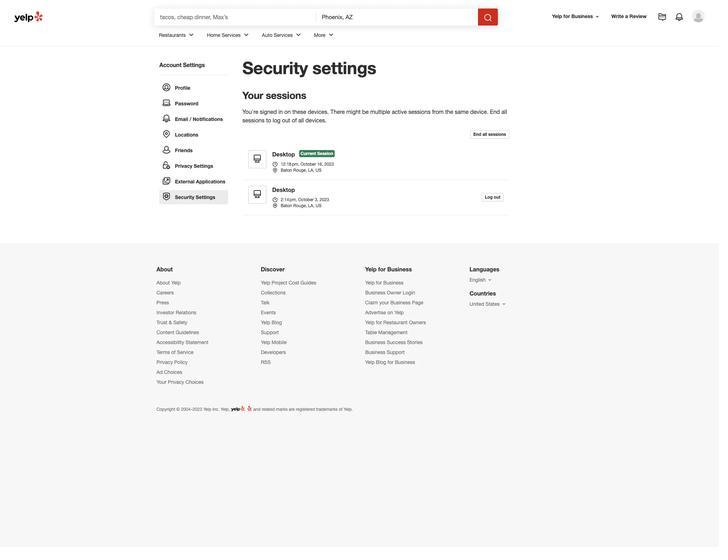 Task type: describe. For each thing, give the bounding box(es) containing it.
business categories element
[[153, 26, 705, 46]]

settings
[[312, 57, 376, 78]]

services for home services
[[222, 32, 241, 38]]

external applications link
[[159, 175, 228, 189]]

24 chevron down v2 image for auto services
[[294, 31, 303, 39]]

user actions element
[[546, 9, 715, 53]]

24 chevron down v2 image for more
[[327, 31, 335, 39]]

12:18 pm
[[281, 162, 298, 167]]

business down success
[[395, 359, 415, 365]]

success
[[387, 340, 406, 345]]

2 desktop from the top
[[272, 186, 295, 193]]

sessions inside button
[[488, 132, 506, 137]]

from
[[432, 109, 444, 115]]

your sessions
[[242, 89, 306, 101]]

current session
[[301, 151, 333, 156]]

all inside button
[[482, 132, 487, 137]]

statement
[[186, 340, 208, 345]]

terms of service link
[[157, 349, 193, 355]]

business success stories
[[365, 340, 423, 345]]

log out
[[485, 194, 500, 200]]

baton rouge, la, us for october 16, 2023
[[281, 168, 321, 173]]

for inside button
[[563, 13, 570, 19]]

be
[[362, 109, 369, 115]]

about yelp
[[157, 280, 181, 286]]

device.
[[470, 109, 488, 115]]

privacy settings
[[175, 163, 213, 169]]

talk link
[[261, 300, 270, 305]]

stories
[[407, 340, 423, 345]]

2004–2023
[[181, 407, 202, 412]]

/
[[189, 116, 191, 122]]

profile
[[175, 85, 190, 91]]

terms
[[157, 349, 170, 355]]

united
[[470, 301, 484, 307]]

yelp for restaurant owners
[[365, 320, 426, 325]]

security settings link
[[159, 190, 228, 204]]

yelp inside button
[[552, 13, 562, 19]]

16 marker v2 image for 12:18 pm
[[272, 168, 278, 173]]

home
[[207, 32, 220, 38]]

auto services link
[[256, 26, 308, 46]]

table
[[365, 330, 377, 335]]

rouge, for october 3, 2023
[[293, 203, 307, 208]]

about yelp link
[[157, 280, 181, 286]]

1 horizontal spatial on
[[387, 310, 393, 315]]

write
[[611, 13, 624, 19]]

yelp for business inside button
[[552, 13, 593, 19]]

1 vertical spatial all
[[298, 117, 304, 124]]

account settings menu
[[159, 81, 228, 204]]

none field "near"
[[322, 13, 472, 21]]

security settings
[[242, 57, 376, 78]]

yelp for business link
[[365, 280, 404, 286]]

password
[[175, 100, 198, 106]]

careers
[[157, 290, 174, 296]]

yelp mobile link
[[261, 340, 287, 345]]

content guidelines
[[157, 330, 199, 335]]

united states button
[[470, 301, 507, 307]]

trust & safety
[[157, 320, 187, 325]]

the
[[445, 109, 453, 115]]

2 vertical spatial of
[[339, 407, 342, 412]]

yelp,
[[221, 407, 230, 412]]

guides
[[301, 280, 316, 286]]

trust & safety link
[[157, 320, 187, 325]]

search image
[[484, 13, 492, 22]]

collections
[[261, 290, 286, 296]]

email
[[175, 116, 188, 122]]

christina o. image
[[692, 10, 705, 22]]

accessibility
[[157, 340, 184, 345]]

1 vertical spatial yelp for business
[[365, 266, 412, 272]]

sessions down you're
[[242, 117, 265, 124]]

24 security settings v2 image
[[162, 193, 171, 201]]

united states
[[470, 301, 500, 307]]

account
[[159, 61, 181, 68]]

investor relations
[[157, 310, 196, 315]]

end all sessions
[[473, 132, 506, 137]]

table management link
[[365, 330, 407, 335]]

baton for 12:18 pm
[[281, 168, 292, 173]]

accessibility statement link
[[157, 340, 208, 345]]

16 clock v2 image
[[272, 161, 278, 167]]

business up yelp blog for business link
[[365, 349, 385, 355]]

english
[[470, 277, 486, 283]]

yelp blog link
[[261, 320, 282, 325]]

0 vertical spatial devices.
[[308, 109, 329, 115]]

active
[[392, 109, 407, 115]]

log out button
[[482, 193, 504, 202]]

current
[[301, 151, 316, 156]]

, for 12:18 pm
[[298, 162, 299, 167]]

locations link
[[159, 128, 228, 142]]

english button
[[470, 277, 493, 283]]

yelp mobile
[[261, 340, 287, 345]]

owner
[[387, 290, 401, 296]]

applications
[[196, 179, 225, 185]]

press link
[[157, 300, 169, 305]]

12:18 pm , october 16, 2023
[[281, 162, 334, 167]]

&
[[169, 320, 172, 325]]

write a review link
[[609, 10, 650, 23]]

yelp logo image
[[231, 406, 245, 412]]

session
[[317, 151, 333, 156]]

your for your privacy choices
[[157, 379, 166, 385]]

2 vertical spatial yelp for business
[[365, 280, 404, 286]]

, for 2:14 pm
[[296, 197, 297, 202]]

guidelines
[[176, 330, 199, 335]]

copyright © 2004–2023 yelp inc. yelp,
[[157, 407, 230, 412]]

rouge, for october 16, 2023
[[293, 168, 307, 173]]

out inside 'you're signed in on these devices. there might be multiple active sessions from the same device. end all sessions to log out of all devices.'
[[282, 117, 290, 124]]

2023 for october 16, 2023
[[324, 162, 334, 167]]

security settings
[[175, 194, 215, 200]]

yelp blog
[[261, 320, 282, 325]]

and related marks are registered trademarks of yelp.
[[252, 407, 353, 412]]

countries
[[470, 290, 496, 297]]

16 chevron down v2 image for united states
[[501, 301, 507, 307]]

investor
[[157, 310, 174, 315]]

security for security settings
[[175, 194, 194, 200]]

privacy for privacy settings
[[175, 163, 192, 169]]

password link
[[159, 97, 228, 111]]

rss
[[261, 359, 271, 365]]

end inside button
[[473, 132, 481, 137]]

yelp burst image
[[247, 406, 252, 412]]

16 marker v2 image for 2:14 pm
[[272, 203, 278, 209]]

24 friends v2 image
[[162, 146, 171, 154]]

there
[[330, 109, 345, 115]]

rss link
[[261, 359, 271, 365]]

advertise on yelp link
[[365, 310, 404, 315]]

settings for security settings
[[196, 194, 215, 200]]

friends link
[[159, 143, 228, 158]]

press
[[157, 300, 169, 305]]

might
[[346, 109, 361, 115]]

of inside 'you're signed in on these devices. there might be multiple active sessions from the same device. end all sessions to log out of all devices.'
[[292, 117, 297, 124]]



Task type: locate. For each thing, give the bounding box(es) containing it.
0 vertical spatial blog
[[272, 320, 282, 325]]

october down current
[[301, 162, 316, 167]]

1 vertical spatial end
[[473, 132, 481, 137]]

talk
[[261, 300, 270, 305]]

Near text field
[[322, 13, 472, 21]]

signed
[[260, 109, 277, 115]]

security for security settings
[[242, 57, 308, 78]]

2 vertical spatial ,
[[245, 407, 247, 412]]

ad choices link
[[157, 369, 182, 375]]

1 horizontal spatial security
[[242, 57, 308, 78]]

privacy inside account settings menu
[[175, 163, 192, 169]]

blog down business support link
[[376, 359, 386, 365]]

0 vertical spatial rouge,
[[293, 168, 307, 173]]

24 chevron down v2 image right restaurants
[[187, 31, 196, 39]]

1 horizontal spatial out
[[494, 194, 500, 200]]

relations
[[176, 310, 196, 315]]

baton rouge, la, us down 12:18 pm , october 16, 2023
[[281, 168, 321, 173]]

2:14 pm , october 3, 2023
[[281, 197, 329, 202]]

security up your sessions at the left top of the page
[[242, 57, 308, 78]]

2 24 stations v2 image from the top
[[253, 190, 262, 198]]

blog
[[272, 320, 282, 325], [376, 359, 386, 365]]

1 vertical spatial 16 chevron down v2 image
[[501, 301, 507, 307]]

claim your business page
[[365, 300, 423, 305]]

16 chevron down v2 image left write
[[594, 14, 600, 19]]

2 baton from the top
[[281, 203, 292, 208]]

baton rouge, la, us for october 3, 2023
[[281, 203, 321, 208]]

1 us from the top
[[316, 168, 321, 173]]

1 horizontal spatial ,
[[296, 197, 297, 202]]

1 horizontal spatial blog
[[376, 359, 386, 365]]

privacy down ad choices on the bottom left of page
[[168, 379, 184, 385]]

management
[[378, 330, 407, 335]]

about up about yelp
[[157, 266, 173, 272]]

24 stations v2 image for 12:18 pm
[[253, 155, 262, 163]]

0 horizontal spatial security
[[175, 194, 194, 200]]

2 horizontal spatial of
[[339, 407, 342, 412]]

2023 right 3,
[[320, 197, 329, 202]]

la, for 3,
[[308, 203, 314, 208]]

1 vertical spatial about
[[157, 280, 170, 286]]

same
[[455, 109, 469, 115]]

trademarks
[[316, 407, 338, 412]]

24 profile v2 image
[[162, 83, 171, 92]]

, left and
[[245, 407, 247, 412]]

1 vertical spatial on
[[387, 310, 393, 315]]

us
[[316, 168, 321, 173], [316, 203, 321, 208]]

end inside 'you're signed in on these devices. there might be multiple active sessions from the same device. end all sessions to log out of all devices.'
[[490, 109, 500, 115]]

24 chevron down v2 image inside home services link
[[242, 31, 251, 39]]

locations
[[175, 132, 198, 138]]

are
[[289, 407, 295, 412]]

1 vertical spatial blog
[[376, 359, 386, 365]]

0 vertical spatial us
[[316, 168, 321, 173]]

business up claim
[[365, 290, 385, 296]]

ad choices
[[157, 369, 182, 375]]

business down the owner
[[390, 300, 411, 305]]

october for october 16, 2023
[[301, 162, 316, 167]]

0 vertical spatial la,
[[308, 168, 314, 173]]

2 vertical spatial all
[[482, 132, 487, 137]]

1 vertical spatial october
[[298, 197, 314, 202]]

24 chevron down v2 image inside auto services link
[[294, 31, 303, 39]]

24 stations v2 image
[[253, 155, 262, 163], [253, 190, 262, 198]]

october for october 3, 2023
[[298, 197, 314, 202]]

0 vertical spatial 16 marker v2 image
[[272, 168, 278, 173]]

16 marker v2 image
[[272, 168, 278, 173], [272, 203, 278, 209]]

24 stations v2 image for 2:14 pm
[[253, 190, 262, 198]]

home services
[[207, 32, 241, 38]]

devices. right "these"
[[308, 109, 329, 115]]

1 horizontal spatial none field
[[322, 13, 472, 21]]

0 horizontal spatial your
[[157, 379, 166, 385]]

business inside button
[[571, 13, 593, 19]]

0 vertical spatial about
[[157, 266, 173, 272]]

settings inside "link"
[[196, 194, 215, 200]]

devices. down "these"
[[306, 117, 327, 124]]

of left yelp.
[[339, 407, 342, 412]]

business up the owner
[[383, 280, 404, 286]]

mobile
[[272, 340, 287, 345]]

email / notifications
[[175, 116, 223, 122]]

16 marker v2 image down 16 clock v2 image
[[272, 168, 278, 173]]

1 horizontal spatial choices
[[186, 379, 204, 385]]

1 horizontal spatial services
[[274, 32, 293, 38]]

your up you're
[[242, 89, 263, 101]]

sessions up in
[[266, 89, 306, 101]]

, left 3,
[[296, 197, 297, 202]]

support down success
[[387, 349, 405, 355]]

0 vertical spatial baton rouge, la, us
[[281, 168, 321, 173]]

events
[[261, 310, 276, 315]]

business support link
[[365, 349, 405, 355]]

0 horizontal spatial out
[[282, 117, 290, 124]]

0 horizontal spatial end
[[473, 132, 481, 137]]

0 horizontal spatial choices
[[164, 369, 182, 375]]

safety
[[173, 320, 187, 325]]

0 vertical spatial your
[[242, 89, 263, 101]]

on right in
[[284, 109, 291, 115]]

you're signed in on these devices. there might be multiple active sessions from the same device. end all sessions to log out of all devices.
[[242, 109, 507, 124]]

16 chevron down v2 image
[[594, 14, 600, 19], [501, 301, 507, 307]]

24 chevron down v2 image for restaurants
[[187, 31, 196, 39]]

policy
[[174, 359, 188, 365]]

2 about from the top
[[157, 280, 170, 286]]

24 external applications v2 image
[[162, 177, 171, 185]]

to
[[266, 117, 271, 124]]

24 chevron down v2 image inside restaurants link
[[187, 31, 196, 39]]

0 vertical spatial baton
[[281, 168, 292, 173]]

1 vertical spatial settings
[[194, 163, 213, 169]]

desktop up 12:18 pm
[[272, 151, 295, 158]]

privacy down friends
[[175, 163, 192, 169]]

security settings menu item
[[159, 190, 228, 204]]

registered
[[296, 407, 315, 412]]

0 vertical spatial on
[[284, 109, 291, 115]]

24 chevron down v2 image inside more link
[[327, 31, 335, 39]]

your privacy choices link
[[157, 379, 204, 385]]

1 vertical spatial privacy
[[157, 359, 173, 365]]

us for 16,
[[316, 168, 321, 173]]

2 horizontal spatial all
[[502, 109, 507, 115]]

None field
[[160, 13, 311, 21], [322, 13, 472, 21]]

1 desktop from the top
[[272, 151, 295, 158]]

rouge, down 12:18 pm , october 16, 2023
[[293, 168, 307, 173]]

24 marker v2 image
[[162, 130, 171, 139]]

0 horizontal spatial 16 chevron down v2 image
[[501, 301, 507, 307]]

baton rouge, la, us down 2:14 pm , october 3, 2023
[[281, 203, 321, 208]]

3 24 chevron down v2 image from the left
[[294, 31, 303, 39]]

login
[[403, 290, 415, 296]]

settings for privacy settings
[[194, 163, 213, 169]]

0 horizontal spatial blog
[[272, 320, 282, 325]]

business up yelp for business link
[[387, 266, 412, 272]]

0 vertical spatial settings
[[183, 61, 205, 68]]

service
[[177, 349, 193, 355]]

la, down 12:18 pm , october 16, 2023
[[308, 168, 314, 173]]

1 vertical spatial choices
[[186, 379, 204, 385]]

services right home
[[222, 32, 241, 38]]

16 clock v2 image
[[272, 197, 278, 203]]

business success stories link
[[365, 340, 423, 345]]

2 la, from the top
[[308, 203, 314, 208]]

2 rouge, from the top
[[293, 203, 307, 208]]

about for about yelp
[[157, 280, 170, 286]]

privacy down terms
[[157, 359, 173, 365]]

accessibility statement
[[157, 340, 208, 345]]

security
[[242, 57, 308, 78], [175, 194, 194, 200]]

yelp project cost guides link
[[261, 280, 316, 286]]

4 24 chevron down v2 image from the left
[[327, 31, 335, 39]]

0 horizontal spatial of
[[171, 349, 176, 355]]

0 horizontal spatial services
[[222, 32, 241, 38]]

end down "device."
[[473, 132, 481, 137]]

october
[[301, 162, 316, 167], [298, 197, 314, 202]]

1 horizontal spatial of
[[292, 117, 297, 124]]

2 baton rouge, la, us from the top
[[281, 203, 321, 208]]

1 horizontal spatial support
[[387, 349, 405, 355]]

16 marker v2 image down 16 clock v2 icon
[[272, 203, 278, 209]]

2 horizontal spatial ,
[[298, 162, 299, 167]]

about for about
[[157, 266, 173, 272]]

2:14 pm
[[281, 197, 296, 202]]

24 notifications nav v2 image
[[162, 114, 171, 123]]

0 vertical spatial 2023
[[324, 162, 334, 167]]

blog up support link
[[272, 320, 282, 325]]

support down yelp blog link at the bottom left of the page
[[261, 330, 279, 335]]

discover
[[261, 266, 285, 272]]

16 chevron down v2 image for yelp for business
[[594, 14, 600, 19]]

your
[[242, 89, 263, 101], [157, 379, 166, 385]]

0 vertical spatial of
[[292, 117, 297, 124]]

1 services from the left
[[222, 32, 241, 38]]

2023 right 16,
[[324, 162, 334, 167]]

advertise
[[365, 310, 386, 315]]

friends
[[175, 147, 193, 153]]

1 none field from the left
[[160, 13, 311, 21]]

security inside "link"
[[175, 194, 194, 200]]

log
[[273, 117, 280, 124]]

1 16 marker v2 image from the top
[[272, 168, 278, 173]]

developers
[[261, 349, 286, 355]]

1 24 stations v2 image from the top
[[253, 155, 262, 163]]

1 vertical spatial us
[[316, 203, 321, 208]]

1 vertical spatial baton
[[281, 203, 292, 208]]

choices
[[164, 369, 182, 375], [186, 379, 204, 385]]

1 vertical spatial security
[[175, 194, 194, 200]]

baton down 12:18 pm
[[281, 168, 292, 173]]

account settings
[[159, 61, 205, 68]]

0 vertical spatial yelp for business
[[552, 13, 593, 19]]

24 chevron down v2 image left the auto
[[242, 31, 251, 39]]

related
[[262, 407, 275, 412]]

for
[[563, 13, 570, 19], [378, 266, 386, 272], [376, 280, 382, 286], [376, 320, 382, 325], [388, 359, 394, 365]]

24 chevron down v2 image for home services
[[242, 31, 251, 39]]

2 none field from the left
[[322, 13, 472, 21]]

0 vertical spatial security
[[242, 57, 308, 78]]

0 vertical spatial desktop
[[272, 151, 295, 158]]

of up the privacy policy
[[171, 349, 176, 355]]

none field find
[[160, 13, 311, 21]]

all down "device."
[[482, 132, 487, 137]]

2 16 marker v2 image from the top
[[272, 203, 278, 209]]

of down "these"
[[292, 117, 297, 124]]

october left 3,
[[298, 197, 314, 202]]

1 vertical spatial 16 marker v2 image
[[272, 203, 278, 209]]

1 horizontal spatial all
[[482, 132, 487, 137]]

more
[[314, 32, 325, 38]]

1 rouge, from the top
[[293, 168, 307, 173]]

all right "device."
[[502, 109, 507, 115]]

your down ad
[[157, 379, 166, 385]]

about up careers
[[157, 280, 170, 286]]

out inside button
[[494, 194, 500, 200]]

24 chevron down v2 image right auto services
[[294, 31, 303, 39]]

rouge, down 2:14 pm , october 3, 2023
[[293, 203, 307, 208]]

states
[[486, 301, 500, 307]]

2 24 chevron down v2 image from the left
[[242, 31, 251, 39]]

1 horizontal spatial 16 chevron down v2 image
[[594, 14, 600, 19]]

2023 for october 3, 2023
[[320, 197, 329, 202]]

None search field
[[154, 9, 499, 26]]

project
[[272, 280, 287, 286]]

24 chevron down v2 image
[[187, 31, 196, 39], [242, 31, 251, 39], [294, 31, 303, 39], [327, 31, 335, 39]]

and
[[253, 407, 261, 412]]

1 vertical spatial devices.
[[306, 117, 327, 124]]

1 vertical spatial ,
[[296, 197, 297, 202]]

support
[[261, 330, 279, 335], [387, 349, 405, 355]]

0 horizontal spatial none field
[[160, 13, 311, 21]]

business owner login link
[[365, 290, 415, 296]]

1 horizontal spatial your
[[242, 89, 263, 101]]

0 horizontal spatial all
[[298, 117, 304, 124]]

24 privacy settings v2 image
[[162, 161, 171, 170]]

projects image
[[658, 13, 667, 21]]

1 vertical spatial 2023
[[320, 197, 329, 202]]

1 vertical spatial out
[[494, 194, 500, 200]]

desktop up "2:14 pm"
[[272, 186, 295, 193]]

1 vertical spatial your
[[157, 379, 166, 385]]

0 vertical spatial choices
[[164, 369, 182, 375]]

16 chevron down v2 image right states
[[501, 301, 507, 307]]

0 vertical spatial all
[[502, 109, 507, 115]]

auto services
[[262, 32, 293, 38]]

settings up external applications
[[194, 163, 213, 169]]

24 password v2 image
[[162, 99, 171, 107]]

1 vertical spatial desktop
[[272, 186, 295, 193]]

1 vertical spatial rouge,
[[293, 203, 307, 208]]

1 about from the top
[[157, 266, 173, 272]]

owners
[[409, 320, 426, 325]]

privacy policy
[[157, 359, 188, 365]]

24 chevron down v2 image right 'more'
[[327, 31, 335, 39]]

all down "these"
[[298, 117, 304, 124]]

24 stations v2 image left 16 clock v2 image
[[253, 155, 262, 163]]

1 vertical spatial 24 stations v2 image
[[253, 190, 262, 198]]

business owner login
[[365, 290, 415, 296]]

0 vertical spatial october
[[301, 162, 316, 167]]

collections link
[[261, 290, 286, 296]]

16 chevron down v2 image inside "united states" dropdown button
[[501, 301, 507, 307]]

end right "device."
[[490, 109, 500, 115]]

inc.
[[212, 407, 219, 412]]

0 vertical spatial support
[[261, 330, 279, 335]]

0 horizontal spatial support
[[261, 330, 279, 335]]

content
[[157, 330, 174, 335]]

0 vertical spatial out
[[282, 117, 290, 124]]

settings down applications
[[196, 194, 215, 200]]

0 vertical spatial privacy
[[175, 163, 192, 169]]

external applications
[[175, 179, 225, 185]]

1 vertical spatial support
[[387, 349, 405, 355]]

la,
[[308, 168, 314, 173], [308, 203, 314, 208]]

review
[[629, 13, 647, 19]]

about
[[157, 266, 173, 272], [157, 280, 170, 286]]

0 horizontal spatial ,
[[245, 407, 247, 412]]

sessions left from
[[408, 109, 431, 115]]

investor relations link
[[157, 310, 196, 315]]

blog for yelp blog for business
[[376, 359, 386, 365]]

all
[[502, 109, 507, 115], [298, 117, 304, 124], [482, 132, 487, 137]]

1 horizontal spatial end
[[490, 109, 500, 115]]

more link
[[308, 26, 341, 46]]

16 chevron down v2 image
[[487, 277, 493, 283]]

2 services from the left
[[274, 32, 293, 38]]

, left 16,
[[298, 162, 299, 167]]

1 24 chevron down v2 image from the left
[[187, 31, 196, 39]]

business down the table
[[365, 340, 385, 345]]

0 vertical spatial 24 stations v2 image
[[253, 155, 262, 163]]

0 vertical spatial end
[[490, 109, 500, 115]]

1 la, from the top
[[308, 168, 314, 173]]

Find text field
[[160, 13, 311, 21]]

external
[[175, 179, 195, 185]]

1 vertical spatial la,
[[308, 203, 314, 208]]

choices down the privacy policy
[[164, 369, 182, 375]]

la, down 2:14 pm , october 3, 2023
[[308, 203, 314, 208]]

0 horizontal spatial on
[[284, 109, 291, 115]]

security down external
[[175, 194, 194, 200]]

16 chevron down v2 image inside yelp for business button
[[594, 14, 600, 19]]

cost
[[289, 280, 299, 286]]

on inside 'you're signed in on these devices. there might be multiple active sessions from the same device. end all sessions to log out of all devices.'
[[284, 109, 291, 115]]

you're
[[242, 109, 258, 115]]

sessions down "device."
[[488, 132, 506, 137]]

us down 16,
[[316, 168, 321, 173]]

claim your business page link
[[365, 300, 423, 305]]

0 vertical spatial ,
[[298, 162, 299, 167]]

settings for account settings
[[183, 61, 205, 68]]

desktop
[[272, 151, 295, 158], [272, 186, 295, 193]]

yelp
[[552, 13, 562, 19], [365, 266, 377, 272], [171, 280, 181, 286], [261, 280, 270, 286], [365, 280, 375, 286], [394, 310, 404, 315], [261, 320, 270, 325], [365, 320, 375, 325], [261, 340, 270, 345], [365, 359, 375, 365], [203, 407, 211, 412]]

2 us from the top
[[316, 203, 321, 208]]

baton down "2:14 pm"
[[281, 203, 292, 208]]

la, for 16,
[[308, 168, 314, 173]]

write a review
[[611, 13, 647, 19]]

home services link
[[201, 26, 256, 46]]

on down claim your business page
[[387, 310, 393, 315]]

us for 3,
[[316, 203, 321, 208]]

us down 3,
[[316, 203, 321, 208]]

1 baton rouge, la, us from the top
[[281, 168, 321, 173]]

on
[[284, 109, 291, 115], [387, 310, 393, 315]]

choices down policy
[[186, 379, 204, 385]]

settings up 'profile' link
[[183, 61, 205, 68]]

business left write
[[571, 13, 593, 19]]

notifications image
[[675, 13, 684, 21]]

2 vertical spatial settings
[[196, 194, 215, 200]]

1 baton from the top
[[281, 168, 292, 173]]

yelp for restaurant owners link
[[365, 320, 426, 325]]

privacy for privacy policy
[[157, 359, 173, 365]]

1 vertical spatial baton rouge, la, us
[[281, 203, 321, 208]]

0 vertical spatial 16 chevron down v2 image
[[594, 14, 600, 19]]

24 stations v2 image left 16 clock v2 icon
[[253, 190, 262, 198]]

2 vertical spatial privacy
[[168, 379, 184, 385]]

services right the auto
[[274, 32, 293, 38]]

marks
[[276, 407, 288, 412]]

auto
[[262, 32, 272, 38]]

your for your sessions
[[242, 89, 263, 101]]

1 vertical spatial of
[[171, 349, 176, 355]]

baton for 2:14 pm
[[281, 203, 292, 208]]

blog for yelp blog
[[272, 320, 282, 325]]

services for auto services
[[274, 32, 293, 38]]



Task type: vqa. For each thing, say whether or not it's contained in the screenshot.
(135 reviews) link
no



